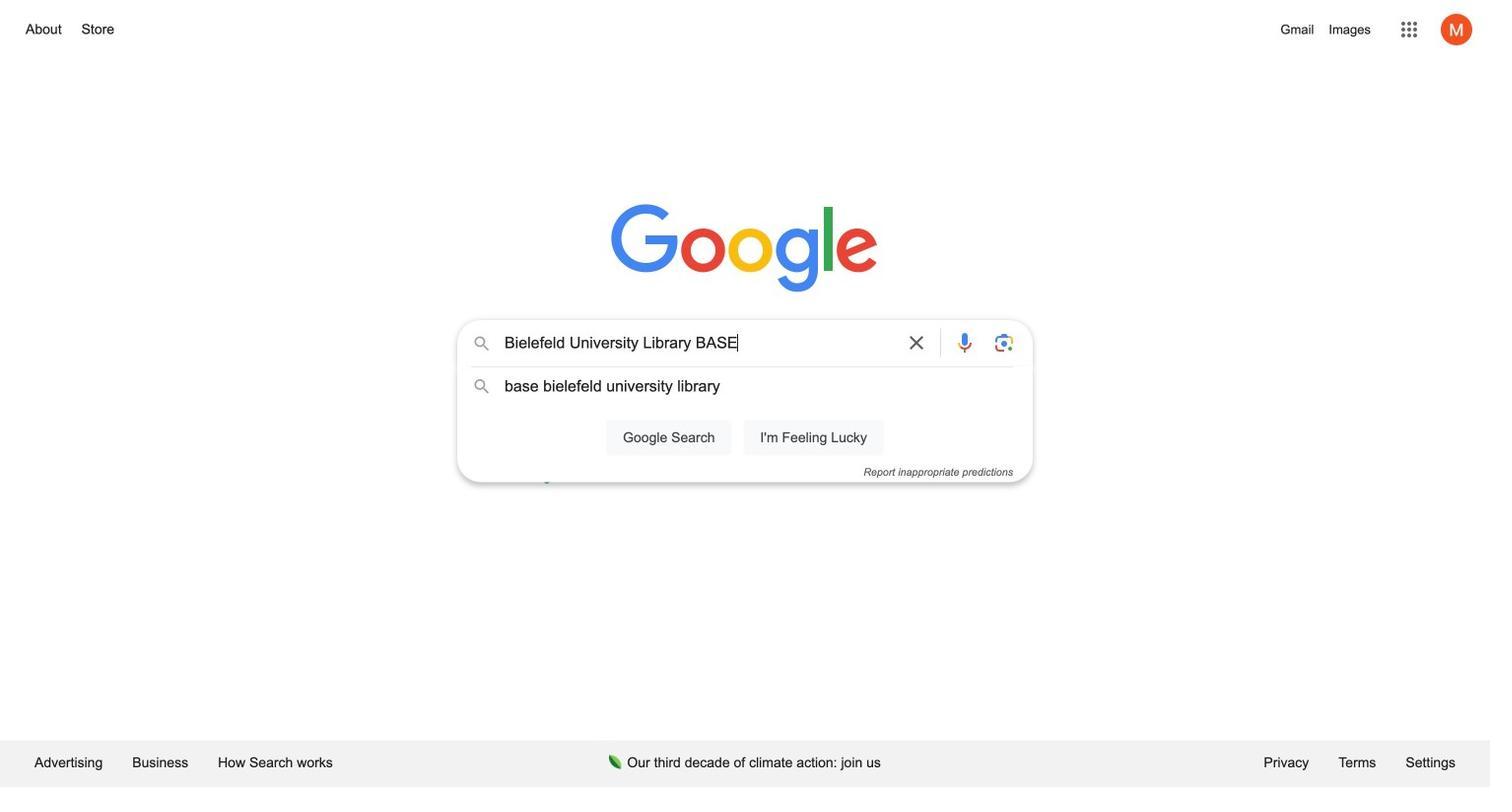 Task type: vqa. For each thing, say whether or not it's contained in the screenshot.
HOURS popup button
no



Task type: describe. For each thing, give the bounding box(es) containing it.
I'm Feeling Lucky submit
[[743, 420, 884, 456]]

search by voice image
[[953, 331, 977, 355]]

search by image image
[[992, 331, 1016, 355]]

google image
[[611, 204, 879, 295]]



Task type: locate. For each thing, give the bounding box(es) containing it.
None search field
[[20, 314, 1470, 482]]

Search text field
[[505, 332, 893, 359]]



